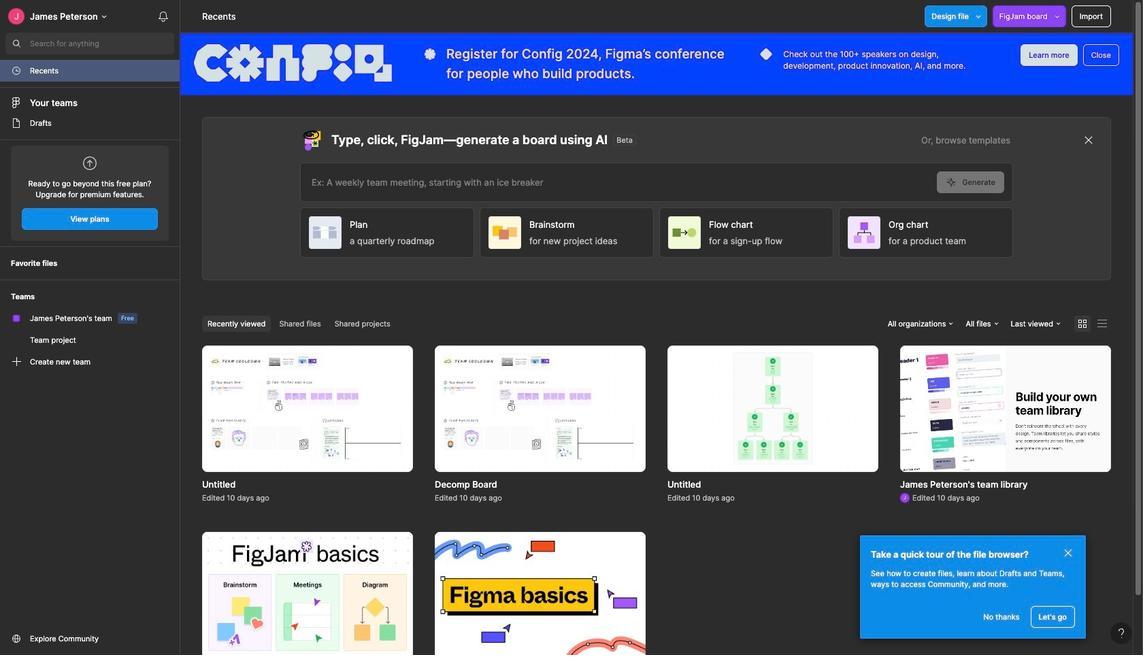 Task type: vqa. For each thing, say whether or not it's contained in the screenshot.
recent 16 IMAGE
yes



Task type: locate. For each thing, give the bounding box(es) containing it.
bell 32 image
[[152, 5, 174, 27]]

page 16 image
[[11, 118, 22, 129]]

recent 16 image
[[11, 65, 22, 76]]

file thumbnail image
[[900, 345, 1111, 472], [733, 352, 813, 465], [209, 354, 406, 463], [442, 354, 639, 463], [202, 532, 413, 655], [435, 532, 646, 655]]



Task type: describe. For each thing, give the bounding box(es) containing it.
community 16 image
[[11, 634, 22, 645]]

search 32 image
[[5, 33, 27, 54]]

Search for anything text field
[[30, 38, 174, 49]]

Ex: A weekly team meeting, starting with an ice breaker field
[[301, 163, 937, 201]]



